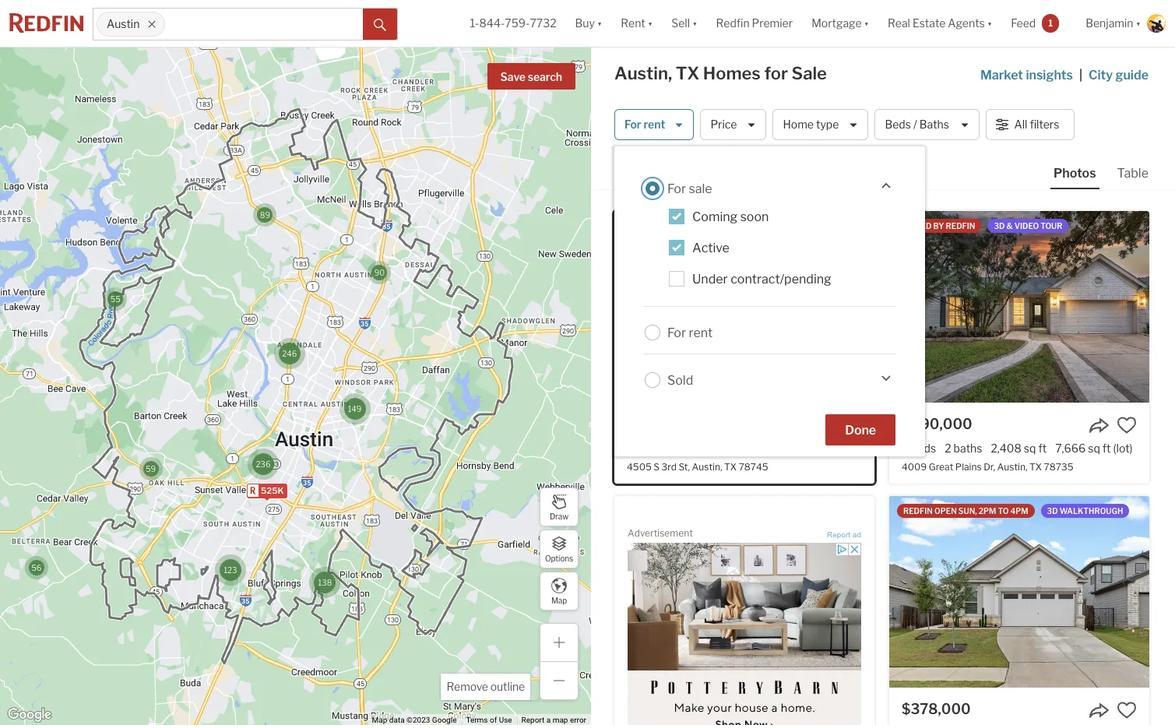 Task type: describe. For each thing, give the bounding box(es) containing it.
2,408
[[991, 442, 1022, 455]]

sell ▾ button
[[662, 0, 707, 47]]

under contract/pending
[[692, 272, 832, 287]]

2
[[945, 442, 951, 455]]

map for map data ©2023 google
[[372, 716, 387, 724]]

home type button
[[773, 109, 869, 140]]

draw button
[[540, 488, 579, 526]]

map for map
[[551, 595, 567, 605]]

st,
[[679, 461, 690, 473]]

photo of 4505 s 3rd st, austin, tx 78745 image
[[614, 211, 875, 403]]

|
[[1079, 68, 1083, 83]]

market insights link
[[980, 51, 1073, 85]]

redfin premier
[[716, 17, 793, 30]]

austin, tx homes for sale
[[614, 63, 827, 83]]

done
[[845, 423, 876, 438]]

save search button
[[487, 63, 576, 90]]

search
[[528, 70, 562, 83]]

terms of use link
[[466, 716, 512, 724]]

remove
[[447, 680, 488, 693]]

beds
[[885, 118, 911, 131]]

photos
[[1054, 166, 1096, 181]]

all
[[1014, 118, 1028, 131]]

favorite button image
[[1117, 700, 1137, 720]]

baths
[[954, 442, 982, 455]]

insights
[[1026, 68, 1073, 83]]

mortgage
[[812, 17, 862, 30]]

rent ▾
[[621, 17, 653, 30]]

for rent inside button
[[625, 118, 665, 131]]

to
[[998, 506, 1009, 516]]

data
[[389, 716, 405, 724]]

for inside button
[[625, 118, 641, 131]]

table
[[1117, 166, 1149, 181]]

1 listed from the left
[[628, 221, 657, 231]]

▾ for mortgage ▾
[[864, 17, 869, 30]]

1 vertical spatial for
[[667, 181, 686, 196]]

market
[[980, 68, 1023, 83]]

0 horizontal spatial tx
[[676, 63, 700, 83]]

error
[[570, 716, 586, 724]]

3rd
[[662, 461, 677, 473]]

4009
[[902, 461, 927, 473]]

$378,000
[[902, 701, 971, 717]]

sale
[[792, 63, 827, 83]]

40
[[614, 162, 629, 176]]

under
[[692, 272, 728, 287]]

real
[[888, 17, 910, 30]]

1
[[1048, 17, 1053, 29]]

map data ©2023 google
[[372, 716, 457, 724]]

city guide link
[[1089, 66, 1152, 85]]

options button
[[540, 530, 579, 569]]

$890,000
[[902, 416, 972, 432]]

©2023
[[407, 716, 430, 724]]

austin, for 4009
[[997, 461, 1028, 473]]

terms of use
[[466, 716, 512, 724]]

use
[[499, 716, 512, 724]]

rent ▾ button
[[612, 0, 662, 47]]

4505
[[627, 461, 652, 473]]

4 beds
[[902, 442, 936, 455]]

ft for 7,666
[[1103, 442, 1111, 455]]

3d for $378,000
[[1047, 506, 1058, 516]]

favorite button checkbox for $890,000
[[1117, 415, 1137, 435]]

(lot) for 7,666 sq ft (lot)
[[1113, 442, 1133, 455]]

remove outline
[[447, 680, 525, 693]]

report for report ad
[[827, 530, 851, 539]]

2 listed from the left
[[903, 221, 932, 231]]

buy ▾
[[575, 17, 602, 30]]

a
[[546, 716, 551, 724]]

benjamin ▾
[[1086, 17, 1141, 30]]

1-
[[470, 17, 479, 30]]

next button image
[[847, 299, 862, 315]]

5 ▾ from the left
[[987, 17, 992, 30]]

3d walkthrough
[[1047, 506, 1123, 516]]

all filters button
[[986, 109, 1075, 140]]

1 by from the left
[[658, 221, 669, 231]]

▾ for benjamin ▾
[[1136, 17, 1141, 30]]

3d for $890,000
[[994, 221, 1005, 231]]

redfin premier button
[[707, 0, 802, 47]]

ad
[[853, 530, 861, 539]]

rent ▾ button
[[621, 0, 653, 47]]

525k
[[260, 485, 284, 496]]

rent inside button
[[644, 118, 665, 131]]

price button
[[700, 109, 767, 140]]

mortgage ▾
[[812, 17, 869, 30]]

save
[[500, 70, 526, 83]]

sq for 2,408
[[1024, 442, 1036, 455]]

0 horizontal spatial redfin
[[671, 221, 700, 231]]

1,241
[[645, 162, 672, 176]]

remove austin image
[[147, 19, 156, 29]]

all filters
[[1014, 118, 1059, 131]]

4505 s 3rd st, austin, tx 78745
[[627, 461, 768, 473]]

agents
[[948, 17, 985, 30]]

2pm
[[979, 506, 996, 516]]

previous button image
[[627, 299, 643, 315]]

austin
[[107, 17, 140, 31]]

8,468 sq ft (lot)
[[771, 442, 849, 455]]

photo of 6516 carriage pines dr, del valle, tx 78617 image
[[889, 496, 1149, 688]]

real estate agents ▾ button
[[878, 0, 1002, 47]]



Task type: locate. For each thing, give the bounding box(es) containing it.
sq for 7,666
[[1088, 442, 1100, 455]]

0 horizontal spatial favorite button image
[[842, 415, 862, 435]]

1 horizontal spatial for rent
[[667, 325, 713, 340]]

map left data
[[372, 716, 387, 724]]

outline
[[490, 680, 525, 693]]

▾ right "rent"
[[648, 17, 653, 30]]

tx left homes
[[676, 63, 700, 83]]

▾ right buy
[[597, 17, 602, 30]]

▾
[[597, 17, 602, 30], [648, 17, 653, 30], [692, 17, 697, 30], [864, 17, 869, 30], [987, 17, 992, 30], [1136, 17, 1141, 30]]

0 vertical spatial for rent
[[625, 118, 665, 131]]

options
[[545, 553, 573, 563]]

report a map error
[[521, 716, 586, 724]]

redfin left &
[[946, 221, 975, 231]]

1 vertical spatial map
[[372, 716, 387, 724]]

for up 40 of 1,241
[[625, 118, 641, 131]]

sell ▾ button
[[672, 0, 697, 47]]

favorite button image for favorite button option related to $890,000
[[1117, 415, 1137, 435]]

plains
[[955, 461, 982, 473]]

▾ right sell on the right
[[692, 17, 697, 30]]

2 horizontal spatial tx
[[1030, 461, 1042, 473]]

open
[[934, 506, 957, 516]]

0 horizontal spatial report
[[521, 716, 545, 724]]

tx left 78735
[[1030, 461, 1042, 473]]

city
[[1089, 68, 1113, 83]]

0 vertical spatial rent
[[644, 118, 665, 131]]

sq right 8,468 on the bottom of page
[[804, 442, 816, 455]]

(lot) right 7,666
[[1113, 442, 1133, 455]]

austin, right st,
[[692, 461, 722, 473]]

ft
[[819, 442, 827, 455], [1038, 442, 1047, 455], [1103, 442, 1111, 455]]

0 horizontal spatial sq
[[804, 442, 816, 455]]

78735
[[1044, 461, 1074, 473]]

baths
[[920, 118, 949, 131]]

premier
[[752, 17, 793, 30]]

0 horizontal spatial ft
[[819, 442, 827, 455]]

0 horizontal spatial for rent
[[625, 118, 665, 131]]

2 horizontal spatial redfin
[[946, 221, 975, 231]]

report a map error link
[[521, 716, 586, 724]]

▾ left user photo
[[1136, 17, 1141, 30]]

sq
[[804, 442, 816, 455], [1024, 442, 1036, 455], [1088, 442, 1100, 455]]

sold
[[667, 373, 693, 387]]

dialog
[[614, 146, 925, 456]]

mortgage ▾ button
[[802, 0, 878, 47]]

1 horizontal spatial report
[[827, 530, 851, 539]]

buy
[[575, 17, 595, 30]]

walkthrough
[[1060, 506, 1123, 516]]

2 by from the left
[[933, 221, 944, 231]]

done button
[[826, 414, 896, 445]]

2 ▾ from the left
[[648, 17, 653, 30]]

favorite button checkbox
[[1117, 415, 1137, 435], [1117, 700, 1137, 720]]

of for 40
[[632, 162, 642, 176]]

1 ft from the left
[[819, 442, 827, 455]]

tx for 4009
[[1030, 461, 1042, 473]]

report for report a map error
[[521, 716, 545, 724]]

2 favorite button image from the left
[[1117, 415, 1137, 435]]

▾ right agents
[[987, 17, 992, 30]]

map down the options
[[551, 595, 567, 605]]

1 ▾ from the left
[[597, 17, 602, 30]]

austin, down 2,408
[[997, 461, 1028, 473]]

photo of 4009 great plains dr, austin, tx 78735 image
[[889, 211, 1149, 403]]

0 vertical spatial favorite button checkbox
[[1117, 415, 1137, 435]]

austin,
[[614, 63, 672, 83], [692, 461, 722, 473], [997, 461, 1028, 473]]

by down for sale
[[658, 221, 669, 231]]

rent
[[621, 17, 645, 30]]

listed
[[628, 221, 657, 231], [903, 221, 932, 231]]

listed by redfin down for sale
[[628, 221, 700, 231]]

table button
[[1114, 165, 1152, 188]]

ft for 2,408
[[1038, 442, 1047, 455]]

for
[[625, 118, 641, 131], [667, 181, 686, 196], [667, 325, 686, 340]]

filters
[[1030, 118, 1059, 131]]

3 sq from the left
[[1088, 442, 1100, 455]]

ft right 7,666
[[1103, 442, 1111, 455]]

0 horizontal spatial austin,
[[614, 63, 672, 83]]

1 horizontal spatial map
[[551, 595, 567, 605]]

favorite button checkbox
[[842, 415, 862, 435]]

2 listed by redfin from the left
[[903, 221, 975, 231]]

0 vertical spatial 3d
[[994, 221, 1005, 231]]

0 horizontal spatial (lot)
[[829, 442, 849, 455]]

0 vertical spatial of
[[632, 162, 642, 176]]

1 vertical spatial 3d
[[1047, 506, 1058, 516]]

video
[[1015, 221, 1039, 231]]

3 ft from the left
[[1103, 442, 1111, 455]]

3 ▾ from the left
[[692, 17, 697, 30]]

map region
[[0, 2, 712, 725]]

1 horizontal spatial by
[[933, 221, 944, 231]]

2 ft from the left
[[1038, 442, 1047, 455]]

for up sold
[[667, 325, 686, 340]]

1 horizontal spatial rent
[[689, 325, 713, 340]]

contract/pending
[[731, 272, 832, 287]]

report left a
[[521, 716, 545, 724]]

soon
[[740, 209, 769, 224]]

redfin up active
[[671, 221, 700, 231]]

tour
[[1041, 221, 1063, 231]]

by left &
[[933, 221, 944, 231]]

save search
[[500, 70, 562, 83]]

▾ for sell ▾
[[692, 17, 697, 30]]

sq right 2,408
[[1024, 442, 1036, 455]]

1 horizontal spatial sq
[[1024, 442, 1036, 455]]

1 (lot) from the left
[[829, 442, 849, 455]]

1 vertical spatial for rent
[[667, 325, 713, 340]]

2 (lot) from the left
[[1113, 442, 1133, 455]]

▾ for rent ▾
[[648, 17, 653, 30]]

4009 great plains dr, austin, tx 78735
[[902, 461, 1074, 473]]

favorite button image for favorite button checkbox
[[842, 415, 862, 435]]

active
[[692, 241, 730, 255]]

7,666 sq ft (lot)
[[1055, 442, 1133, 455]]

0 vertical spatial report
[[827, 530, 851, 539]]

dialog containing for sale
[[614, 146, 925, 456]]

homes
[[703, 63, 761, 83]]

4 ▾ from the left
[[864, 17, 869, 30]]

1 vertical spatial report
[[521, 716, 545, 724]]

0 horizontal spatial map
[[372, 716, 387, 724]]

2 vertical spatial for
[[667, 325, 686, 340]]

0 vertical spatial map
[[551, 595, 567, 605]]

report inside button
[[827, 530, 851, 539]]

submit search image
[[374, 18, 386, 31]]

ad region
[[628, 543, 861, 725]]

rent
[[644, 118, 665, 131], [689, 325, 713, 340]]

0 vertical spatial for
[[625, 118, 641, 131]]

1 horizontal spatial tx
[[724, 461, 737, 473]]

▾ right "mortgage"
[[864, 17, 869, 30]]

1 horizontal spatial austin,
[[692, 461, 722, 473]]

7732
[[530, 17, 556, 30]]

tx for 4505
[[724, 461, 737, 473]]

1 favorite button image from the left
[[842, 415, 862, 435]]

(lot) down favorite button checkbox
[[829, 442, 849, 455]]

for rent up 40 of 1,241
[[625, 118, 665, 131]]

4
[[902, 442, 909, 455]]

estate
[[913, 17, 946, 30]]

1 sq from the left
[[804, 442, 816, 455]]

0 horizontal spatial 3d
[[994, 221, 1005, 231]]

of left use
[[490, 716, 497, 724]]

user photo image
[[1147, 14, 1166, 33]]

1 vertical spatial of
[[490, 716, 497, 724]]

coming soon
[[692, 209, 769, 224]]

1 horizontal spatial of
[[632, 162, 642, 176]]

for left sale
[[667, 181, 686, 196]]

austin, down rent ▾ dropdown button
[[614, 63, 672, 83]]

None search field
[[165, 9, 363, 40]]

map inside button
[[551, 595, 567, 605]]

sale
[[689, 181, 712, 196]]

2 horizontal spatial austin,
[[997, 461, 1028, 473]]

rent up sold
[[689, 325, 713, 340]]

2,408 sq ft
[[991, 442, 1047, 455]]

sq for 8,468
[[804, 442, 816, 455]]

2 favorite button checkbox from the top
[[1117, 700, 1137, 720]]

real estate agents ▾ link
[[888, 0, 992, 47]]

0 horizontal spatial by
[[658, 221, 669, 231]]

sq right 7,666
[[1088, 442, 1100, 455]]

of
[[632, 162, 642, 176], [490, 716, 497, 724]]

favorite button image
[[842, 415, 862, 435], [1117, 415, 1137, 435]]

2 sq from the left
[[1024, 442, 1036, 455]]

1 horizontal spatial 3d
[[1047, 506, 1058, 516]]

favorite button image up 8,468 sq ft (lot)
[[842, 415, 862, 435]]

price
[[711, 118, 737, 131]]

tx
[[676, 63, 700, 83], [724, 461, 737, 473], [1030, 461, 1042, 473]]

ft up 78735
[[1038, 442, 1047, 455]]

1 horizontal spatial redfin
[[903, 506, 933, 516]]

3d left &
[[994, 221, 1005, 231]]

2 horizontal spatial ft
[[1103, 442, 1111, 455]]

▾ for buy ▾
[[597, 17, 602, 30]]

(lot) for 8,468 sq ft (lot)
[[829, 442, 849, 455]]

advertisement
[[628, 527, 693, 539]]

6 ▾ from the left
[[1136, 17, 1141, 30]]

1 horizontal spatial favorite button image
[[1117, 415, 1137, 435]]

of right 40
[[632, 162, 642, 176]]

listed by redfin left &
[[903, 221, 975, 231]]

favorite button checkbox for $378,000
[[1117, 700, 1137, 720]]

type
[[816, 118, 839, 131]]

beds / baths
[[885, 118, 949, 131]]

for sale
[[667, 181, 712, 196]]

google image
[[4, 705, 55, 725]]

1 horizontal spatial (lot)
[[1113, 442, 1133, 455]]

draw
[[550, 511, 569, 521]]

report left ad
[[827, 530, 851, 539]]

austin, for 4505
[[692, 461, 722, 473]]

1 vertical spatial favorite button checkbox
[[1117, 700, 1137, 720]]

of for terms
[[490, 716, 497, 724]]

0 horizontal spatial listed
[[628, 221, 657, 231]]

home type
[[783, 118, 839, 131]]

2 horizontal spatial sq
[[1088, 442, 1100, 455]]

&
[[1007, 221, 1013, 231]]

1 vertical spatial rent
[[689, 325, 713, 340]]

0 horizontal spatial listed by redfin
[[628, 221, 700, 231]]

redfin
[[671, 221, 700, 231], [946, 221, 975, 231], [903, 506, 933, 516]]

market insights | city guide
[[980, 68, 1149, 83]]

remove outline button
[[441, 674, 530, 700]]

1 favorite button checkbox from the top
[[1117, 415, 1137, 435]]

0 horizontal spatial rent
[[644, 118, 665, 131]]

ft for 8,468
[[819, 442, 827, 455]]

1 horizontal spatial listed
[[903, 221, 932, 231]]

3d
[[994, 221, 1005, 231], [1047, 506, 1058, 516]]

3d right 4pm
[[1047, 506, 1058, 516]]

report ad
[[827, 530, 861, 539]]

ft right 8,468 on the bottom of page
[[819, 442, 827, 455]]

1 horizontal spatial listed by redfin
[[903, 221, 975, 231]]

1 horizontal spatial ft
[[1038, 442, 1047, 455]]

40 of 1,241
[[614, 162, 672, 176]]

0 horizontal spatial of
[[490, 716, 497, 724]]

real estate agents ▾
[[888, 17, 992, 30]]

report ad button
[[827, 530, 861, 542]]

favorite button image up 7,666 sq ft (lot)
[[1117, 415, 1137, 435]]

rent up 1,241
[[644, 118, 665, 131]]

google
[[432, 716, 457, 724]]

8,468
[[771, 442, 802, 455]]

redfin left open at bottom right
[[903, 506, 933, 516]]

7,666
[[1055, 442, 1086, 455]]

1 listed by redfin from the left
[[628, 221, 700, 231]]

4pm
[[1010, 506, 1028, 516]]

dr,
[[984, 461, 995, 473]]

beds / baths button
[[875, 109, 979, 140]]

beds
[[911, 442, 936, 455]]

tx left 78745
[[724, 461, 737, 473]]

for rent up sold
[[667, 325, 713, 340]]



Task type: vqa. For each thing, say whether or not it's contained in the screenshot.
78745
yes



